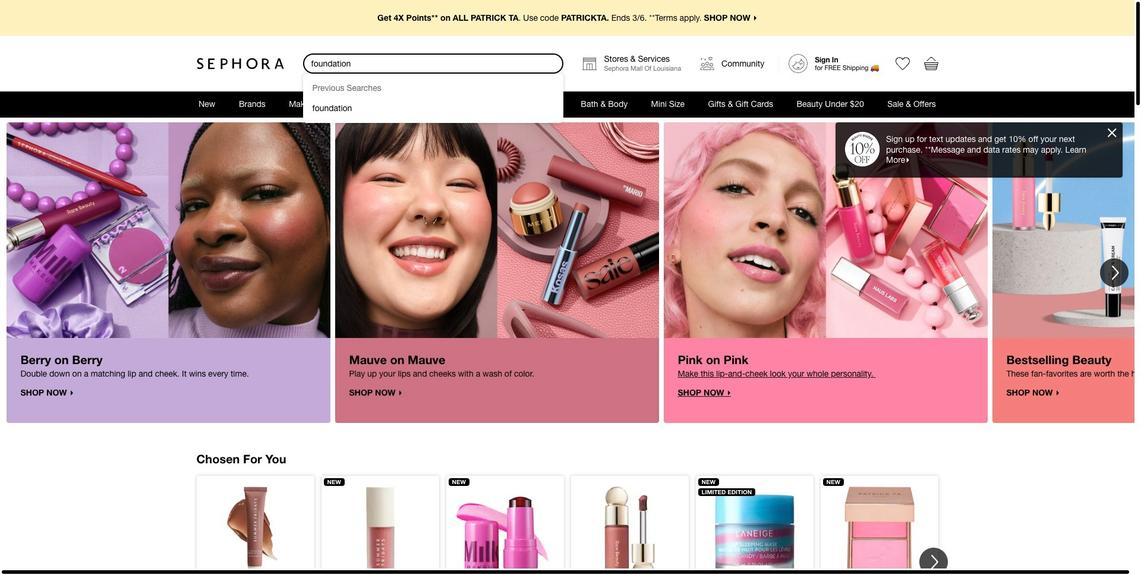 Task type: locate. For each thing, give the bounding box(es) containing it.
go to basket image
[[925, 57, 939, 71]]

summer fridays - dream lip oil for moisturizing sheer coverage image
[[331, 486, 430, 576]]

rare beauty by selena gomez - soft pinch liquid blush image
[[581, 486, 680, 576]]

list box
[[303, 74, 564, 123]]

None field
[[303, 54, 564, 74]]

None search field
[[303, 54, 564, 123]]

laneige - lip sleeping mask intense hydration with vitamin c image
[[706, 486, 804, 576]]

section
[[0, 0, 1135, 569]]



Task type: describe. For each thing, give the bounding box(es) containing it.
summer fridays - lip butter balm for hydration & shine image
[[206, 486, 305, 576]]

patrick ta - major headlines double-take crème & powder blush duo image
[[831, 486, 929, 576]]

milk makeup - cooling water jelly tint lip + cheek blush stain image
[[456, 486, 555, 576]]

close message image
[[1109, 128, 1118, 137]]

Search search field
[[304, 55, 563, 73]]

sephora homepage image
[[197, 58, 284, 70]]



Task type: vqa. For each thing, say whether or not it's contained in the screenshot.
'SEARCH BOX'
yes



